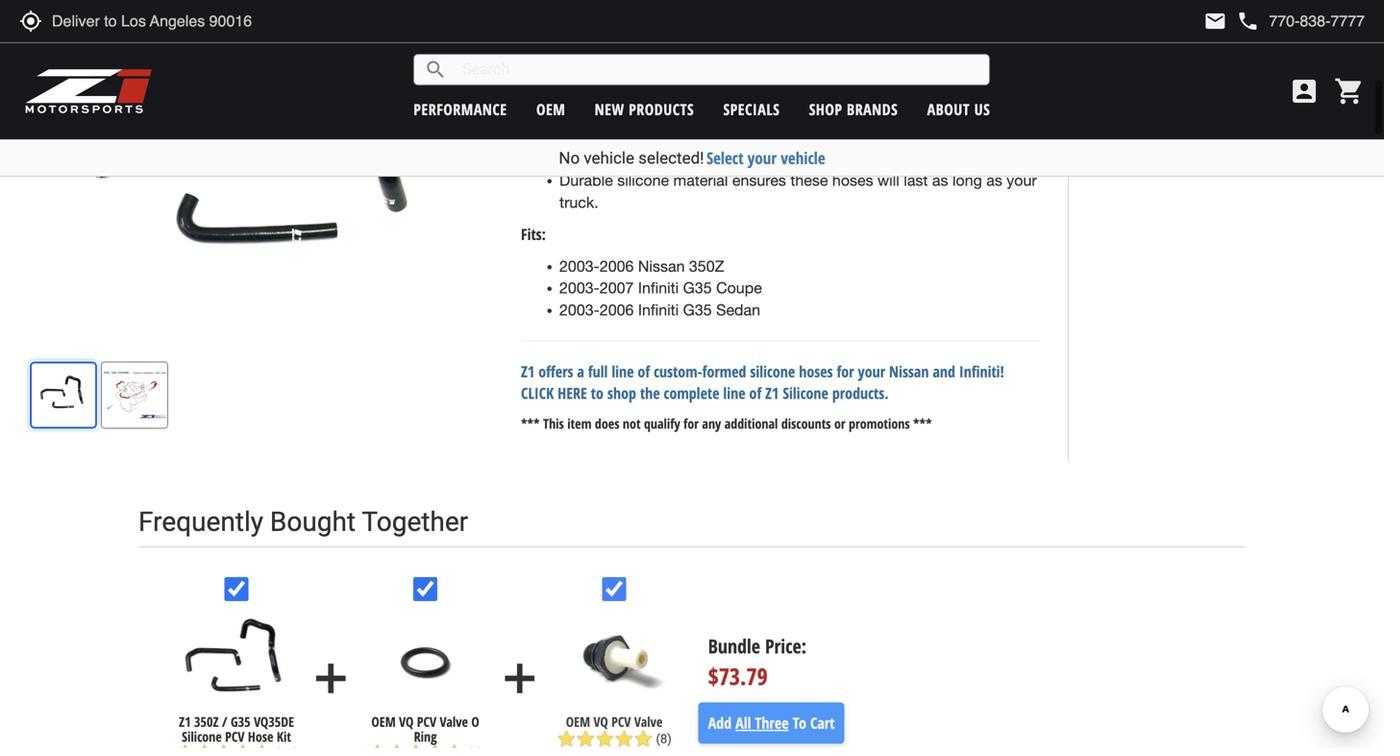 Task type: describe. For each thing, give the bounding box(es) containing it.
specials link
[[723, 99, 780, 120]]

and inside the exceptional thermal resistance prevents breakdown even at higher than normal operating temperatures. superior flexibility when compared to rubber, making installation and service a breeze! durable silicone material ensures these hoses will last as long as your truck.
[[1004, 128, 1030, 146]]

last
[[904, 172, 928, 190]]

pcv inside z1 350z / g35 vq35de silicone pcv hose kit
[[225, 728, 245, 746]]

products.
[[832, 383, 889, 404]]

custom-
[[654, 361, 702, 382]]

1 vertical spatial for
[[684, 415, 699, 433]]

benefits of z1 silicone:
[[521, 50, 657, 71]]

compared
[[727, 128, 797, 146]]

no vehicle selected! select your vehicle
[[559, 147, 825, 169]]

account_box
[[1289, 76, 1320, 107]]

1 infiniti from the top
[[638, 279, 679, 297]]

promotions
[[849, 415, 910, 433]]

making
[[872, 128, 922, 146]]

silicone:
[[607, 50, 657, 71]]

not
[[623, 415, 641, 433]]

exceptional
[[560, 84, 640, 102]]

z1 350z / g35 vq35de silicone pcv hose kit
[[179, 713, 294, 746]]

benefits
[[521, 50, 570, 71]]

z1 motorsports logo image
[[24, 67, 153, 115]]

rubber,
[[819, 128, 868, 146]]

at
[[956, 84, 969, 102]]

to
[[801, 128, 815, 146]]

performance
[[414, 99, 507, 120]]

mail
[[1204, 10, 1227, 33]]

performance link
[[414, 99, 507, 120]]

2 2006 from the top
[[600, 301, 634, 319]]

shop brands link
[[809, 99, 898, 120]]

new products
[[595, 99, 694, 120]]

products
[[629, 99, 694, 120]]

when
[[686, 128, 723, 146]]

add
[[708, 713, 732, 734]]

a inside z1 offers a full line of custom-formed silicone hoses for your nissan and infiniti! click here to shop the complete line of z1 silicone products.
[[577, 361, 584, 382]]

0 vertical spatial of
[[574, 50, 586, 71]]

offers
[[539, 361, 573, 382]]

for inside z1 offers a full line of custom-formed silicone hoses for your nissan and infiniti! click here to shop the complete line of z1 silicone products.
[[837, 361, 854, 382]]

bought
[[270, 506, 356, 538]]

g35 inside z1 350z / g35 vq35de silicone pcv hose kit
[[231, 713, 251, 732]]

infiniti!
[[959, 361, 1005, 382]]

full
[[588, 361, 608, 382]]

even
[[919, 84, 952, 102]]

2003-2006 nissan 350z 2003-2007 infiniti g35 coupe 2003-2006 infiniti g35 sedan
[[560, 257, 762, 319]]

bundle price: $73.79
[[708, 634, 807, 692]]

and inside z1 offers a full line of custom-formed silicone hoses for your nissan and infiniti! click here to shop the complete line of z1 silicone products.
[[933, 361, 956, 382]]

shopping_cart link
[[1330, 76, 1365, 107]]

Search search field
[[447, 55, 989, 85]]

silicone inside z1 offers a full line of custom-formed silicone hoses for your nissan and infiniti! click here to shop the complete line of z1 silicone products.
[[783, 383, 829, 404]]

select
[[707, 147, 744, 169]]

oem vq pcv valve o ring
[[371, 713, 479, 746]]

brands
[[847, 99, 898, 120]]

silicone inside z1 offers a full line of custom-formed silicone hoses for your nissan and infiniti! click here to shop the complete line of z1 silicone products.
[[750, 361, 795, 382]]

here
[[558, 383, 587, 404]]

mail link
[[1204, 10, 1227, 33]]

z1 up click
[[521, 361, 535, 382]]

to
[[793, 713, 807, 734]]

z1 up exceptional
[[590, 50, 603, 71]]

new products link
[[595, 99, 694, 120]]

*** this item does not qualify for any additional discounts or promotions ***
[[521, 415, 932, 433]]

2007
[[600, 279, 634, 297]]

(8)
[[653, 732, 672, 747]]

vehicle inside "no vehicle selected! select your vehicle"
[[584, 149, 635, 168]]

click here link
[[521, 383, 587, 404]]

3 2003- from the top
[[560, 301, 600, 319]]

sedan
[[716, 301, 760, 319]]

oem for oem vq pcv valve o ring
[[371, 713, 396, 732]]

oem for oem
[[536, 99, 566, 120]]

shop
[[809, 99, 843, 120]]

valve for oem vq pcv valve o ring
[[440, 713, 468, 732]]

search
[[424, 58, 447, 81]]

$73.79
[[708, 661, 768, 692]]

your inside the exceptional thermal resistance prevents breakdown even at higher than normal operating temperatures. superior flexibility when compared to rubber, making installation and service a breeze! durable silicone material ensures these hoses will last as long as your truck.
[[1007, 172, 1037, 190]]

0 vertical spatial g35
[[683, 279, 712, 297]]

hoses inside z1 offers a full line of custom-formed silicone hoses for your nissan and infiniti! click here to shop the complete line of z1 silicone products.
[[799, 361, 833, 382]]

shop brands
[[809, 99, 898, 120]]

1 *** from the left
[[521, 415, 540, 433]]

price:
[[765, 634, 807, 660]]

this
[[543, 415, 564, 433]]

click
[[521, 383, 554, 404]]

operating
[[646, 106, 711, 124]]

kit
[[277, 728, 291, 746]]

oem vq pcv valve
[[566, 713, 663, 732]]

1 vertical spatial of
[[638, 361, 650, 382]]

breeze!
[[625, 150, 675, 168]]

all
[[736, 713, 751, 734]]

pcv for oem vq pcv valve o ring
[[417, 713, 436, 732]]

about
[[927, 99, 970, 120]]

exceptional thermal resistance prevents breakdown even at higher than normal operating temperatures. superior flexibility when compared to rubber, making installation and service a breeze! durable silicone material ensures these hoses will last as long as your truck.
[[560, 84, 1037, 212]]

add all three to cart
[[708, 713, 835, 734]]

complete
[[664, 383, 720, 404]]

service
[[560, 150, 608, 168]]

1 horizontal spatial line
[[723, 383, 746, 404]]

select your vehicle link
[[707, 147, 825, 169]]

1 add from the left
[[307, 655, 355, 703]]

phone
[[1237, 10, 1260, 33]]

new
[[595, 99, 625, 120]]

bundle
[[708, 634, 760, 660]]

normal
[[594, 106, 641, 124]]

specials
[[723, 99, 780, 120]]

vq35de
[[254, 713, 294, 732]]

item
[[567, 415, 592, 433]]



Task type: vqa. For each thing, say whether or not it's contained in the screenshot.
1/4 associated with 25
no



Task type: locate. For each thing, give the bounding box(es) containing it.
to shop
[[591, 383, 636, 404]]

0 horizontal spatial vq
[[399, 713, 414, 732]]

g35 left coupe
[[683, 279, 712, 297]]

None checkbox
[[225, 578, 249, 602]]

1 horizontal spatial a
[[613, 150, 621, 168]]

valve up (8)
[[634, 713, 663, 732]]

nissan inside z1 offers a full line of custom-formed silicone hoses for your nissan and infiniti! click here to shop the complete line of z1 silicone products.
[[889, 361, 929, 382]]

silicone left the /
[[182, 728, 222, 746]]

1 horizontal spatial vq
[[594, 713, 608, 732]]

silicone
[[617, 172, 669, 190], [750, 361, 795, 382]]

the
[[640, 383, 660, 404]]

oem link
[[536, 99, 566, 120]]

1 vertical spatial and
[[933, 361, 956, 382]]

oem inside 'oem vq pcv valve o ring'
[[371, 713, 396, 732]]

flexibility
[[622, 128, 682, 146]]

0 vertical spatial a
[[613, 150, 621, 168]]

0 vertical spatial and
[[1004, 128, 1030, 146]]

phone link
[[1237, 10, 1365, 33]]

valve for oem vq pcv valve
[[634, 713, 663, 732]]

about us
[[927, 99, 990, 120]]

1 horizontal spatial add
[[496, 655, 544, 703]]

0 vertical spatial 2006
[[600, 257, 634, 275]]

your up products.
[[858, 361, 886, 382]]

selected!
[[639, 149, 704, 168]]

0 vertical spatial silicone
[[617, 172, 669, 190]]

1 horizontal spatial as
[[987, 172, 1003, 190]]

2006 up 2007
[[600, 257, 634, 275]]

hoses inside the exceptional thermal resistance prevents breakdown even at higher than normal operating temperatures. superior flexibility when compared to rubber, making installation and service a breeze! durable silicone material ensures these hoses will last as long as your truck.
[[832, 172, 874, 190]]

z1 left the /
[[179, 713, 191, 732]]

vehicle
[[781, 147, 825, 169], [584, 149, 635, 168]]

g35
[[683, 279, 712, 297], [683, 301, 712, 319], [231, 713, 251, 732]]

us
[[974, 99, 990, 120]]

temperatures.
[[715, 106, 811, 124]]

hose
[[248, 728, 273, 746]]

and
[[1004, 128, 1030, 146], [933, 361, 956, 382]]

breakdown
[[838, 84, 915, 102]]

qualify
[[644, 415, 680, 433]]

1 vq from the left
[[399, 713, 414, 732]]

1 vertical spatial hoses
[[799, 361, 833, 382]]

0 vertical spatial line
[[612, 361, 634, 382]]

shopping_cart
[[1334, 76, 1365, 107]]

for up products.
[[837, 361, 854, 382]]

valve inside 'oem vq pcv valve o ring'
[[440, 713, 468, 732]]

0 horizontal spatial valve
[[440, 713, 468, 732]]

0 vertical spatial your
[[748, 147, 777, 169]]

350z inside 2003-2006 nissan 350z 2003-2007 infiniti g35 coupe 2003-2006 infiniti g35 sedan
[[689, 257, 724, 275]]

nissan inside 2003-2006 nissan 350z 2003-2007 infiniti g35 coupe 2003-2006 infiniti g35 sedan
[[638, 257, 685, 275]]

no
[[559, 149, 580, 168]]

0 vertical spatial hoses
[[832, 172, 874, 190]]

frequently bought together
[[138, 506, 468, 538]]

0 horizontal spatial vehicle
[[584, 149, 635, 168]]

ensures
[[732, 172, 786, 190]]

long
[[953, 172, 982, 190]]

1 vertical spatial infiniti
[[638, 301, 679, 319]]

1 as from the left
[[932, 172, 948, 190]]

2 infiniti from the top
[[638, 301, 679, 319]]

and left infiniti! at right
[[933, 361, 956, 382]]

0 horizontal spatial as
[[932, 172, 948, 190]]

three
[[755, 713, 789, 734]]

*** left this at the bottom of page
[[521, 415, 540, 433]]

0 horizontal spatial silicone
[[182, 728, 222, 746]]

vehicle down superior
[[584, 149, 635, 168]]

and down "higher"
[[1004, 128, 1030, 146]]

1 horizontal spatial vehicle
[[781, 147, 825, 169]]

oem for oem vq pcv valve
[[566, 713, 590, 732]]

1 vertical spatial 2006
[[600, 301, 634, 319]]

a left full
[[577, 361, 584, 382]]

350z inside z1 350z / g35 vq35de silicone pcv hose kit
[[194, 713, 219, 732]]

a right service
[[613, 150, 621, 168]]

infiniti
[[638, 279, 679, 297], [638, 301, 679, 319]]

2 add from the left
[[496, 655, 544, 703]]

350z left the /
[[194, 713, 219, 732]]

1 horizontal spatial for
[[837, 361, 854, 382]]

material
[[674, 172, 728, 190]]

thermal
[[644, 84, 696, 102]]

g35 left sedan
[[683, 301, 712, 319]]

resistance
[[700, 84, 770, 102]]

silicone inside the exceptional thermal resistance prevents breakdown even at higher than normal operating temperatures. superior flexibility when compared to rubber, making installation and service a breeze! durable silicone material ensures these hoses will last as long as your truck.
[[617, 172, 669, 190]]

2003- down 2007
[[560, 301, 600, 319]]

z1 inside z1 350z / g35 vq35de silicone pcv hose kit
[[179, 713, 191, 732]]

2 as from the left
[[987, 172, 1003, 190]]

of up additional
[[749, 383, 762, 404]]

of up the
[[638, 361, 650, 382]]

0 horizontal spatial pcv
[[225, 728, 245, 746]]

0 vertical spatial 2003-
[[560, 257, 600, 275]]

than
[[560, 106, 590, 124]]

2 valve from the left
[[634, 713, 663, 732]]

/
[[222, 713, 227, 732]]

does
[[595, 415, 620, 433]]

0 vertical spatial nissan
[[638, 257, 685, 275]]

hoses left the will
[[832, 172, 874, 190]]

discounts
[[781, 415, 831, 433]]

nissan up promotions
[[889, 361, 929, 382]]

0 horizontal spatial add
[[307, 655, 355, 703]]

2 2003- from the top
[[560, 279, 600, 297]]

durable
[[560, 172, 613, 190]]

2 vertical spatial 2003-
[[560, 301, 600, 319]]

0 vertical spatial for
[[837, 361, 854, 382]]

line down formed
[[723, 383, 746, 404]]

my_location
[[19, 10, 42, 33]]

2 vertical spatial g35
[[231, 713, 251, 732]]

1 vertical spatial line
[[723, 383, 746, 404]]

account_box link
[[1284, 76, 1325, 107]]

1 horizontal spatial your
[[858, 361, 886, 382]]

350z
[[689, 257, 724, 275], [194, 713, 219, 732]]

your
[[748, 147, 777, 169], [1007, 172, 1037, 190], [858, 361, 886, 382]]

will
[[878, 172, 900, 190]]

z1 silicone pcv hose (driver side) image
[[523, 0, 677, 50]]

for left the 'any'
[[684, 415, 699, 433]]

2 vertical spatial of
[[749, 383, 762, 404]]

1 valve from the left
[[440, 713, 468, 732]]

nissan
[[638, 257, 685, 275], [889, 361, 929, 382]]

any
[[702, 415, 721, 433]]

*** right promotions
[[913, 415, 932, 433]]

or
[[834, 415, 846, 433]]

frequently
[[138, 506, 263, 538]]

silicone inside z1 350z / g35 vq35de silicone pcv hose kit
[[182, 728, 222, 746]]

1 vertical spatial 2003-
[[560, 279, 600, 297]]

2006
[[600, 257, 634, 275], [600, 301, 634, 319]]

0 horizontal spatial ***
[[521, 415, 540, 433]]

2 vertical spatial your
[[858, 361, 886, 382]]

hoses
[[832, 172, 874, 190], [799, 361, 833, 382]]

vehicle down to
[[781, 147, 825, 169]]

pcv for oem vq pcv valve
[[612, 713, 631, 732]]

higher
[[973, 84, 1016, 102]]

0 horizontal spatial a
[[577, 361, 584, 382]]

mail phone
[[1204, 10, 1260, 33]]

pcv inside 'oem vq pcv valve o ring'
[[417, 713, 436, 732]]

0 horizontal spatial 350z
[[194, 713, 219, 732]]

line up to shop
[[612, 361, 634, 382]]

1 horizontal spatial nissan
[[889, 361, 929, 382]]

z1 offers a full line of custom-formed silicone hoses for your nissan and infiniti! click here to shop the complete line of z1 silicone products.
[[521, 361, 1005, 404]]

prevents
[[774, 84, 834, 102]]

line
[[612, 361, 634, 382], [723, 383, 746, 404]]

1 horizontal spatial of
[[638, 361, 650, 382]]

1 vertical spatial silicone
[[182, 728, 222, 746]]

infiniti up custom-
[[638, 301, 679, 319]]

1 horizontal spatial ***
[[913, 415, 932, 433]]

your inside z1 offers a full line of custom-formed silicone hoses for your nissan and infiniti! click here to shop the complete line of z1 silicone products.
[[858, 361, 886, 382]]

g35 right the /
[[231, 713, 251, 732]]

350z up coupe
[[689, 257, 724, 275]]

your right long
[[1007, 172, 1037, 190]]

1 2006 from the top
[[600, 257, 634, 275]]

2 horizontal spatial of
[[749, 383, 762, 404]]

your down compared
[[748, 147, 777, 169]]

1 vertical spatial nissan
[[889, 361, 929, 382]]

a
[[613, 150, 621, 168], [577, 361, 584, 382]]

of
[[574, 50, 586, 71], [638, 361, 650, 382], [749, 383, 762, 404]]

0 horizontal spatial line
[[612, 361, 634, 382]]

2006 down 2007
[[600, 301, 634, 319]]

0 horizontal spatial for
[[684, 415, 699, 433]]

together
[[362, 506, 468, 538]]

silicone up discounts
[[783, 383, 829, 404]]

1 horizontal spatial silicone
[[783, 383, 829, 404]]

2003- up 2007
[[560, 257, 600, 275]]

0 vertical spatial infiniti
[[638, 279, 679, 297]]

1 horizontal spatial pcv
[[417, 713, 436, 732]]

0 horizontal spatial and
[[933, 361, 956, 382]]

2003-
[[560, 257, 600, 275], [560, 279, 600, 297], [560, 301, 600, 319]]

vq for oem vq pcv valve o ring
[[399, 713, 414, 732]]

1 horizontal spatial valve
[[634, 713, 663, 732]]

1 2003- from the top
[[560, 257, 600, 275]]

0 horizontal spatial your
[[748, 147, 777, 169]]

truck.
[[560, 194, 599, 212]]

as right long
[[987, 172, 1003, 190]]

0 vertical spatial silicone
[[783, 383, 829, 404]]

as right 'last'
[[932, 172, 948, 190]]

1 vertical spatial a
[[577, 361, 584, 382]]

1 vertical spatial silicone
[[750, 361, 795, 382]]

as
[[932, 172, 948, 190], [987, 172, 1003, 190]]

2 horizontal spatial pcv
[[612, 713, 631, 732]]

infiniti right 2007
[[638, 279, 679, 297]]

superior
[[560, 128, 618, 146]]

0 horizontal spatial silicone
[[617, 172, 669, 190]]

0 horizontal spatial nissan
[[638, 257, 685, 275]]

0 horizontal spatial of
[[574, 50, 586, 71]]

1 horizontal spatial and
[[1004, 128, 1030, 146]]

z1
[[590, 50, 603, 71], [521, 361, 535, 382], [765, 383, 779, 404], [179, 713, 191, 732]]

of right benefits
[[574, 50, 586, 71]]

1 vertical spatial your
[[1007, 172, 1037, 190]]

vq for oem vq pcv valve
[[594, 713, 608, 732]]

2 horizontal spatial your
[[1007, 172, 1037, 190]]

additional
[[725, 415, 778, 433]]

hoses up products.
[[799, 361, 833, 382]]

***
[[521, 415, 540, 433], [913, 415, 932, 433]]

1 vertical spatial 350z
[[194, 713, 219, 732]]

0 vertical spatial 350z
[[689, 257, 724, 275]]

vq inside 'oem vq pcv valve o ring'
[[399, 713, 414, 732]]

nissan down "material"
[[638, 257, 685, 275]]

silicone right formed
[[750, 361, 795, 382]]

2 *** from the left
[[913, 415, 932, 433]]

valve left o
[[440, 713, 468, 732]]

2003- up full
[[560, 279, 600, 297]]

1 horizontal spatial silicone
[[750, 361, 795, 382]]

o
[[471, 713, 479, 732]]

2 vq from the left
[[594, 713, 608, 732]]

about us link
[[927, 99, 990, 120]]

None checkbox
[[413, 578, 437, 602], [602, 578, 626, 602], [413, 578, 437, 602], [602, 578, 626, 602]]

a inside the exceptional thermal resistance prevents breakdown even at higher than normal operating temperatures. superior flexibility when compared to rubber, making installation and service a breeze! durable silicone material ensures these hoses will last as long as your truck.
[[613, 150, 621, 168]]

1 horizontal spatial 350z
[[689, 257, 724, 275]]

silicone down breeze!
[[617, 172, 669, 190]]

1 vertical spatial g35
[[683, 301, 712, 319]]

valve
[[440, 713, 468, 732], [634, 713, 663, 732]]

cart
[[810, 713, 835, 734]]

z1 up additional
[[765, 383, 779, 404]]



